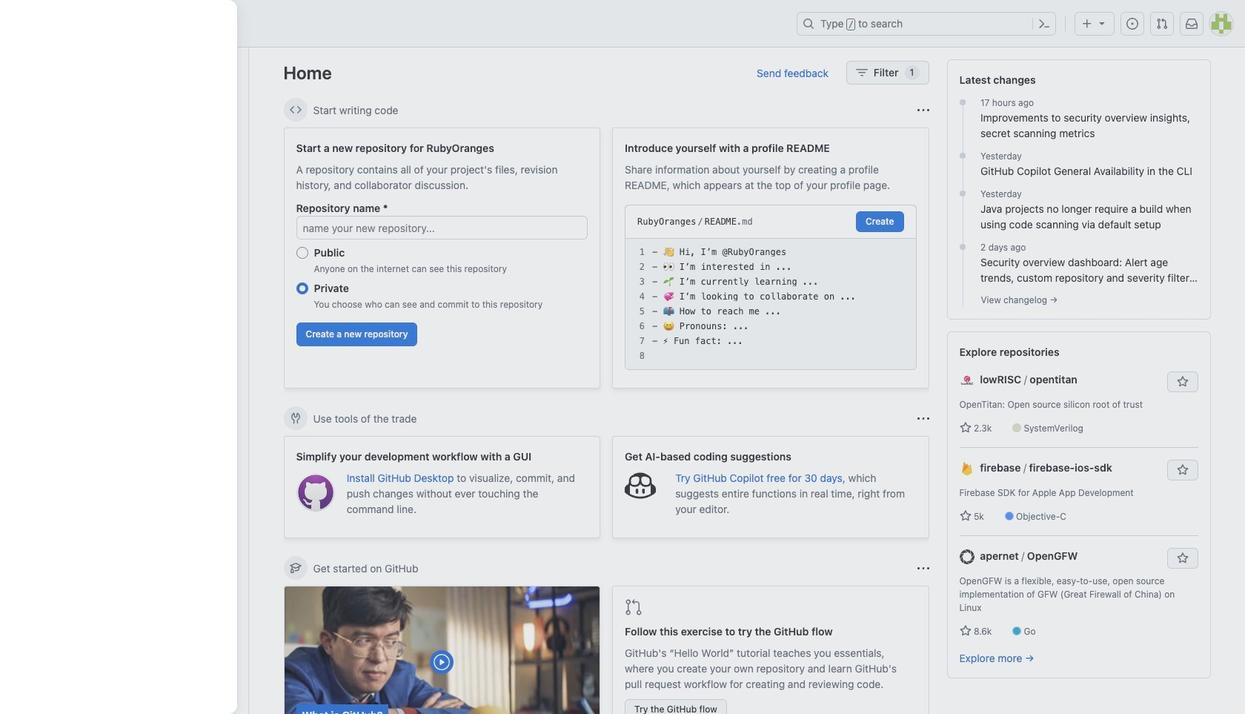 Task type: locate. For each thing, give the bounding box(es) containing it.
0 vertical spatial dot fill image
[[957, 96, 969, 108]]

0 vertical spatial dot fill image
[[957, 150, 969, 162]]

1 vertical spatial star image
[[960, 510, 972, 522]]

issue opened image
[[1127, 18, 1139, 30]]

plus image
[[1082, 18, 1094, 30]]

star image
[[960, 422, 972, 434], [960, 510, 972, 522], [960, 625, 972, 637]]

0 vertical spatial star image
[[960, 422, 972, 434]]

2 vertical spatial star image
[[960, 625, 972, 637]]

3 star image from the top
[[960, 625, 972, 637]]

1 star image from the top
[[960, 422, 972, 434]]

1 vertical spatial dot fill image
[[957, 188, 969, 199]]

dot fill image
[[957, 150, 969, 162], [957, 241, 969, 253]]

command palette image
[[1039, 18, 1051, 30]]

1 vertical spatial dot fill image
[[957, 241, 969, 253]]

dot fill image
[[957, 96, 969, 108], [957, 188, 969, 199]]



Task type: vqa. For each thing, say whether or not it's contained in the screenshot.
of
no



Task type: describe. For each thing, give the bounding box(es) containing it.
2 dot fill image from the top
[[957, 241, 969, 253]]

2 dot fill image from the top
[[957, 188, 969, 199]]

1 dot fill image from the top
[[957, 150, 969, 162]]

explore repositories navigation
[[947, 331, 1211, 678]]

account element
[[0, 47, 249, 714]]

triangle down image
[[1097, 17, 1109, 29]]

2 star image from the top
[[960, 510, 972, 522]]

notifications image
[[1186, 18, 1198, 30]]

explore element
[[947, 59, 1211, 714]]

1 dot fill image from the top
[[957, 96, 969, 108]]

git pull request image
[[1157, 18, 1169, 30]]



